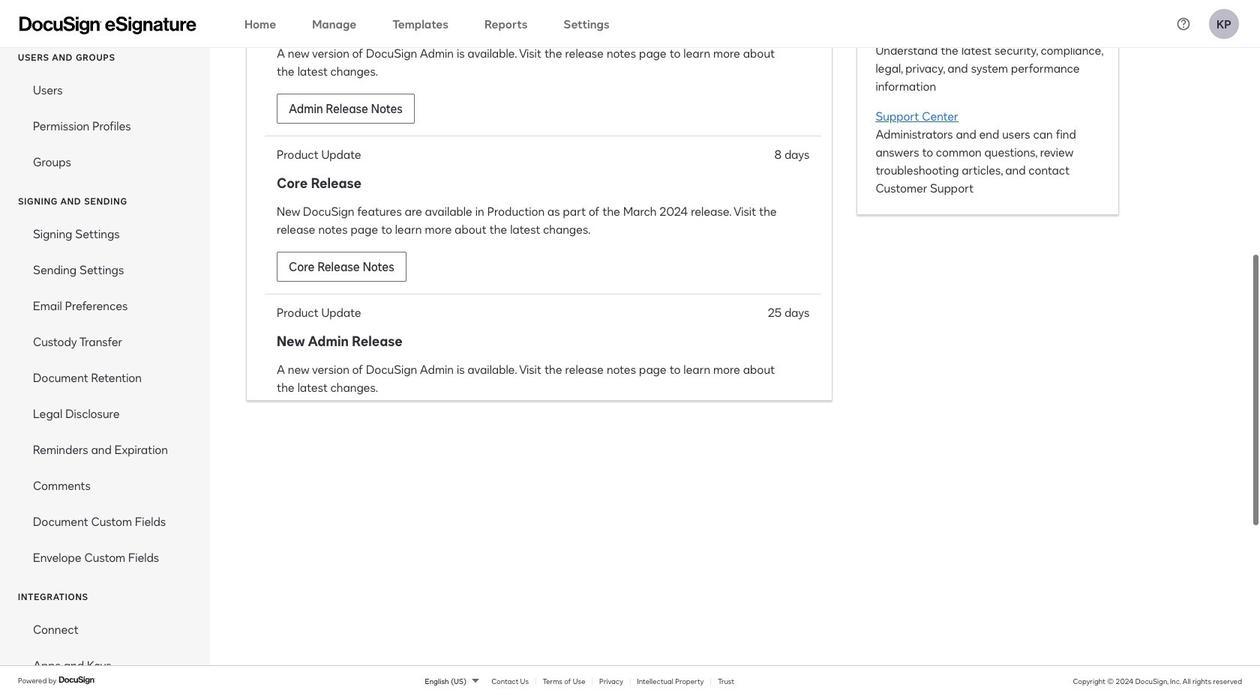 Task type: vqa. For each thing, say whether or not it's contained in the screenshot.
Enter name text field
no



Task type: locate. For each thing, give the bounding box(es) containing it.
signing and sending element
[[0, 216, 210, 576]]

docusign admin image
[[20, 16, 197, 34]]



Task type: describe. For each thing, give the bounding box(es) containing it.
users and groups element
[[0, 72, 210, 180]]

docusign image
[[59, 675, 96, 687]]

integrations element
[[0, 612, 210, 697]]



